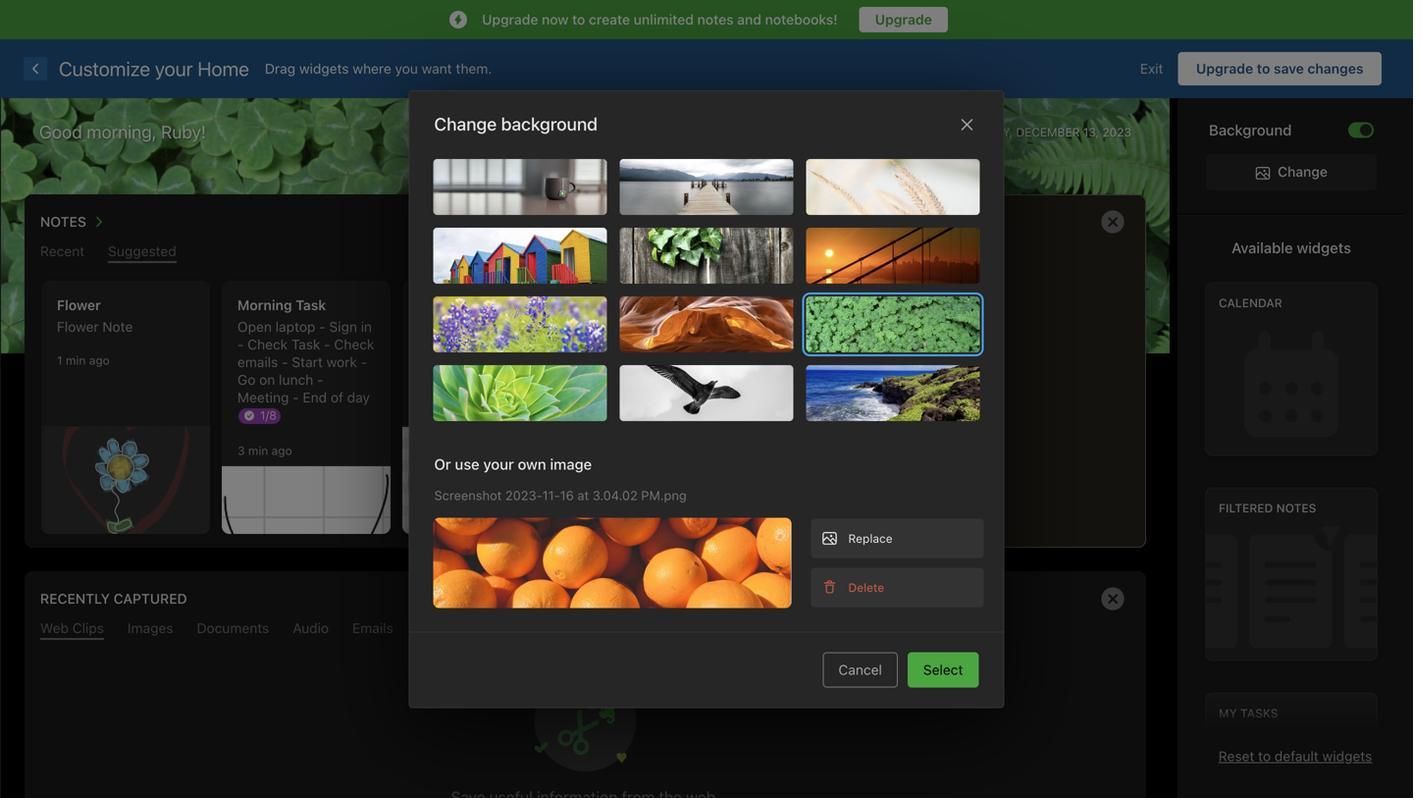 Task type: describe. For each thing, give the bounding box(es) containing it.
home
[[198, 57, 249, 80]]

notes
[[1277, 501, 1317, 515]]

now
[[542, 11, 569, 27]]

2023-
[[506, 488, 543, 502]]

at
[[578, 488, 589, 502]]

change background
[[434, 113, 598, 134]]

change for change
[[1279, 163, 1328, 180]]

drag widgets where you want them.
[[265, 60, 492, 77]]

change for change background
[[434, 113, 497, 134]]

delete
[[849, 581, 885, 594]]

upgrade for upgrade now to create unlimited notes and notebooks!
[[482, 11, 538, 27]]

2023
[[1103, 125, 1132, 139]]

ruby!
[[161, 121, 206, 142]]

close image
[[956, 112, 979, 136]]

screenshot 2023-11-16 at 3.04.02 pm.png
[[434, 488, 687, 502]]

where
[[353, 60, 392, 77]]

scratch
[[805, 214, 870, 231]]

to for reset
[[1259, 748, 1272, 764]]

them.
[[456, 60, 492, 77]]

december
[[1017, 125, 1081, 139]]

0 vertical spatial to
[[572, 11, 586, 27]]

edit widget title image
[[909, 214, 924, 229]]

1 horizontal spatial your
[[484, 455, 514, 473]]

cancel
[[839, 662, 883, 678]]

wednesday,
[[938, 125, 1013, 139]]

widgets for drag
[[299, 60, 349, 77]]

upgrade to save changes
[[1197, 60, 1364, 77]]

background
[[1210, 121, 1293, 138]]

16
[[560, 488, 574, 502]]

upgrade for upgrade
[[876, 11, 933, 27]]

upgrade to save changes button
[[1179, 52, 1383, 85]]

morning,
[[87, 121, 157, 142]]

or
[[434, 455, 451, 473]]

tasks
[[1241, 706, 1279, 720]]

11-
[[543, 488, 560, 502]]

you
[[395, 60, 418, 77]]

delete button
[[812, 568, 984, 607]]

3.04.02
[[593, 488, 638, 502]]

save
[[1274, 60, 1305, 77]]

replace button
[[812, 519, 984, 558]]

0 vertical spatial remove image
[[712, 202, 751, 242]]

filtered notes
[[1220, 501, 1317, 515]]

or use your own image
[[434, 455, 592, 473]]

reset to default widgets
[[1219, 748, 1373, 764]]

exit button
[[1126, 52, 1179, 85]]

13,
[[1084, 125, 1100, 139]]



Task type: vqa. For each thing, say whether or not it's contained in the screenshot.
left the Change
yes



Task type: locate. For each thing, give the bounding box(es) containing it.
upgrade button
[[860, 7, 948, 32]]

your right use
[[484, 455, 514, 473]]

widgets for available
[[1298, 239, 1352, 256]]

to for upgrade
[[1258, 60, 1271, 77]]

to inside button
[[1258, 60, 1271, 77]]

upgrade for upgrade to save changes
[[1197, 60, 1254, 77]]

my tasks
[[1220, 706, 1279, 720]]

good morning, ruby!
[[39, 121, 206, 142]]

pad
[[873, 214, 901, 231]]

customize your home
[[59, 57, 249, 80]]

0 horizontal spatial upgrade
[[482, 11, 538, 27]]

remove image
[[712, 202, 751, 242], [1094, 579, 1133, 619]]

1 vertical spatial your
[[484, 455, 514, 473]]

reset to default widgets button
[[1219, 748, 1373, 764]]

1 vertical spatial remove image
[[1094, 579, 1133, 619]]

0 vertical spatial widgets
[[299, 60, 349, 77]]

2 horizontal spatial upgrade
[[1197, 60, 1254, 77]]

exit
[[1141, 60, 1164, 77]]

good
[[39, 121, 82, 142]]

want
[[422, 60, 452, 77]]

0 vertical spatial your
[[155, 57, 193, 80]]

0 horizontal spatial your
[[155, 57, 193, 80]]

2 vertical spatial to
[[1259, 748, 1272, 764]]

scratch pad button
[[805, 209, 901, 234]]

to left save
[[1258, 60, 1271, 77]]

select button
[[908, 652, 979, 688]]

calendar
[[1220, 296, 1283, 310]]

cancel button
[[823, 652, 898, 688]]

use
[[455, 455, 480, 473]]

0 horizontal spatial remove image
[[712, 202, 751, 242]]

widgets right drag
[[299, 60, 349, 77]]

notes
[[698, 11, 734, 27]]

replace
[[849, 531, 893, 545]]

available widgets
[[1232, 239, 1352, 256]]

1 horizontal spatial upgrade
[[876, 11, 933, 27]]

1 vertical spatial widgets
[[1298, 239, 1352, 256]]

scratch pad
[[805, 214, 901, 231]]

upgrade
[[482, 11, 538, 27], [876, 11, 933, 27], [1197, 60, 1254, 77]]

widgets right available
[[1298, 239, 1352, 256]]

change
[[434, 113, 497, 134], [1279, 163, 1328, 180]]

reset
[[1219, 748, 1255, 764]]

1 horizontal spatial remove image
[[1094, 579, 1133, 619]]

upgrade now to create unlimited notes and notebooks!
[[482, 11, 838, 27]]

my
[[1220, 706, 1238, 720]]

changes
[[1308, 60, 1364, 77]]

0 horizontal spatial change
[[434, 113, 497, 134]]

upgrade inside button
[[1197, 60, 1254, 77]]

notebooks!
[[765, 11, 838, 27]]

default
[[1275, 748, 1319, 764]]

drag
[[265, 60, 296, 77]]

change down them.
[[434, 113, 497, 134]]

pm.png
[[642, 488, 687, 502]]

1 vertical spatial change
[[1279, 163, 1328, 180]]

create
[[589, 11, 630, 27]]

select
[[924, 662, 964, 678]]

1 horizontal spatial change
[[1279, 163, 1328, 180]]

customize
[[59, 57, 150, 80]]

2 vertical spatial widgets
[[1323, 748, 1373, 764]]

widgets right default
[[1323, 748, 1373, 764]]

1 vertical spatial to
[[1258, 60, 1271, 77]]

upgrade inside button
[[876, 11, 933, 27]]

change inside change button
[[1279, 163, 1328, 180]]

to right now
[[572, 11, 586, 27]]

filtered
[[1220, 501, 1274, 515]]

widgets
[[299, 60, 349, 77], [1298, 239, 1352, 256], [1323, 748, 1373, 764]]

to right the reset
[[1259, 748, 1272, 764]]

screenshot
[[434, 488, 502, 502]]

your
[[155, 57, 193, 80], [484, 455, 514, 473]]

available
[[1232, 239, 1294, 256]]

0 vertical spatial change
[[434, 113, 497, 134]]

to
[[572, 11, 586, 27], [1258, 60, 1271, 77], [1259, 748, 1272, 764]]

background
[[501, 113, 598, 134]]

change button
[[1207, 154, 1378, 190]]

wednesday, december 13, 2023
[[938, 125, 1132, 139]]

and
[[738, 11, 762, 27]]

your left home
[[155, 57, 193, 80]]

unlimited
[[634, 11, 694, 27]]

own
[[518, 455, 547, 473]]

change down background
[[1279, 163, 1328, 180]]

image
[[550, 455, 592, 473]]

remove image
[[1094, 202, 1133, 242]]



